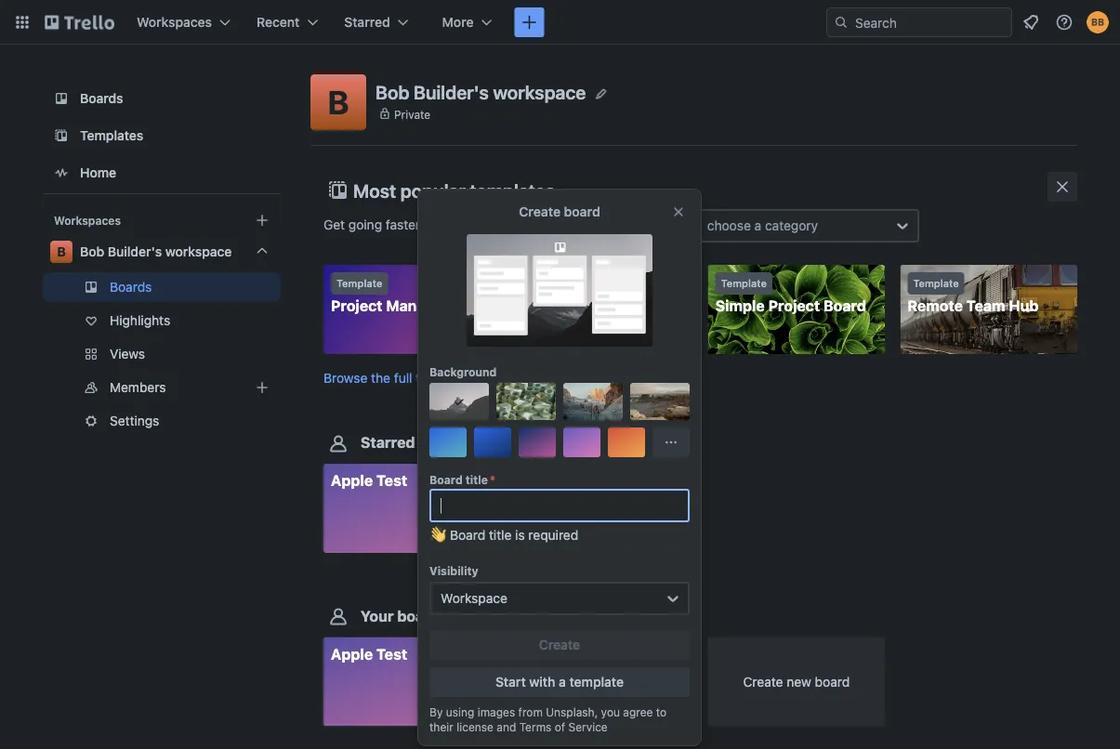 Task type: vqa. For each thing, say whether or not it's contained in the screenshot.
Relies
no



Task type: describe. For each thing, give the bounding box(es) containing it.
community
[[610, 217, 677, 232]]

images
[[478, 706, 515, 719]]

0 vertical spatial template
[[463, 217, 516, 232]]

0 horizontal spatial title
[[466, 473, 488, 486]]

1 vertical spatial boards
[[110, 279, 152, 295]]

starred for starred boards
[[361, 434, 415, 451]]

agree
[[623, 706, 653, 719]]

team
[[966, 297, 1005, 315]]

from inside by using images from unsplash, you agree to their
[[518, 706, 543, 719]]

1 test from the top
[[376, 472, 407, 490]]

highlights link
[[43, 306, 281, 336]]

board for create
[[815, 674, 850, 689]]

visibility
[[429, 564, 478, 577]]

or
[[680, 217, 693, 232]]

create new board
[[743, 674, 850, 689]]

boards for your boards
[[397, 607, 447, 625]]

0 horizontal spatial with
[[424, 217, 449, 232]]

b inside button
[[328, 83, 349, 121]]

of
[[555, 720, 565, 733]]

template for start with a template
[[569, 674, 624, 690]]

home image
[[50, 162, 73, 184]]

create board
[[519, 204, 600, 219]]

workspace
[[441, 591, 507, 606]]

settings link
[[43, 406, 281, 436]]

create for create new board
[[743, 674, 783, 689]]

template right kanban in the top of the page
[[581, 297, 648, 315]]

choose a category
[[707, 218, 818, 233]]

unsplash,
[[546, 706, 598, 719]]

close popover image
[[671, 204, 686, 219]]

my trello board link
[[516, 637, 693, 726]]

create button
[[429, 630, 690, 660]]

2 apple test link from the top
[[323, 637, 501, 726]]

going
[[348, 217, 382, 232]]

2 apple test from the top
[[331, 645, 407, 663]]

background
[[429, 365, 497, 378]]

search image
[[834, 15, 849, 30]]

members link
[[43, 373, 281, 402]]

template board image
[[50, 125, 73, 147]]

0 horizontal spatial bob builder's workspace
[[80, 244, 232, 259]]

1 horizontal spatial the
[[551, 217, 570, 232]]

required
[[528, 527, 578, 543]]

you
[[601, 706, 620, 719]]

template project management
[[331, 277, 480, 315]]

bob builder (bobbuilder40) image
[[1087, 11, 1109, 33]]

gallery
[[472, 371, 512, 386]]

starred boards
[[361, 434, 469, 451]]

create for create
[[539, 637, 580, 653]]

create for create board
[[519, 204, 561, 219]]

full
[[394, 371, 412, 386]]

1 vertical spatial workspace
[[165, 244, 232, 259]]

template for simple
[[721, 277, 767, 290]]

members
[[110, 380, 166, 395]]

your
[[361, 607, 394, 625]]

project inside template simple project board
[[768, 297, 820, 315]]

templates
[[80, 128, 143, 143]]

0 vertical spatial workspace
[[493, 81, 586, 103]]

0 horizontal spatial b
[[57, 244, 66, 259]]

my trello board
[[523, 645, 635, 663]]

template simple project board
[[715, 277, 866, 315]]

*
[[490, 473, 495, 486]]

template remote team hub
[[908, 277, 1039, 315]]

template for browse the full template gallery
[[416, 371, 469, 386]]

browse the full template gallery link
[[323, 371, 512, 386]]

views link
[[43, 339, 281, 369]]

new
[[787, 674, 811, 689]]

0 vertical spatial bob builder's workspace
[[376, 81, 586, 103]]

by using images from unsplash, you agree to their
[[429, 706, 667, 733]]

license
[[457, 720, 493, 733]]

0 horizontal spatial a
[[452, 217, 459, 232]]

add image
[[251, 376, 273, 399]]

start with a template
[[495, 674, 624, 690]]

remote
[[908, 297, 963, 315]]

my
[[523, 645, 545, 663]]

browse
[[323, 371, 368, 386]]

get going faster with a template from the trello community or
[[323, 217, 696, 232]]

1 horizontal spatial title
[[489, 527, 512, 543]]

boards for starred boards
[[419, 434, 469, 451]]

workspaces button
[[125, 7, 242, 37]]

recent
[[257, 14, 300, 30]]

highlights
[[110, 313, 170, 328]]

their
[[429, 720, 453, 733]]

wave image
[[429, 526, 442, 552]]

templates link
[[43, 119, 281, 152]]

open information menu image
[[1055, 13, 1074, 32]]

browse the full template gallery
[[323, 371, 512, 386]]

by
[[429, 706, 443, 719]]

category
[[765, 218, 818, 233]]

starred button
[[333, 7, 420, 37]]

1 apple test link from the top
[[323, 464, 501, 553]]

kanban
[[523, 297, 578, 315]]

using
[[446, 706, 474, 719]]



Task type: locate. For each thing, give the bounding box(es) containing it.
1 apple test from the top
[[331, 472, 407, 490]]

template up kanban in the top of the page
[[529, 277, 575, 290]]

project up the browse
[[331, 297, 383, 315]]

1 vertical spatial boards
[[397, 607, 447, 625]]

0 horizontal spatial bob
[[80, 244, 104, 259]]

template inside template remote team hub
[[913, 277, 959, 290]]

title
[[466, 473, 488, 486], [489, 527, 512, 543]]

1 vertical spatial trello
[[548, 645, 589, 663]]

board left remote
[[823, 297, 866, 315]]

bob builder's workspace up "highlights" link
[[80, 244, 232, 259]]

apple down the starred boards
[[331, 472, 373, 490]]

0 vertical spatial apple
[[331, 472, 373, 490]]

1 vertical spatial board
[[592, 645, 635, 663]]

template down going
[[336, 277, 382, 290]]

bob up private
[[376, 81, 409, 103]]

0 vertical spatial create
[[519, 204, 561, 219]]

1 vertical spatial title
[[489, 527, 512, 543]]

title left is
[[489, 527, 512, 543]]

1 apple from the top
[[331, 472, 373, 490]]

template up you
[[569, 674, 624, 690]]

test down the "your boards" at the left bottom of page
[[376, 645, 407, 663]]

board for my
[[592, 645, 635, 663]]

2 project from the left
[[768, 297, 820, 315]]

create left new
[[743, 674, 783, 689]]

boards link up "highlights" link
[[43, 272, 281, 302]]

1 vertical spatial with
[[529, 674, 555, 690]]

1 horizontal spatial a
[[559, 674, 566, 690]]

apple down your
[[331, 645, 373, 663]]

👋
[[429, 527, 442, 543]]

0 vertical spatial board
[[564, 204, 600, 219]]

0 horizontal spatial builder's
[[108, 244, 162, 259]]

template inside template simple project board
[[721, 277, 767, 290]]

most
[[353, 179, 396, 201]]

0 vertical spatial apple test link
[[323, 464, 501, 553]]

workspaces inside dropdown button
[[137, 14, 212, 30]]

1 horizontal spatial b
[[328, 83, 349, 121]]

test down the starred boards
[[376, 472, 407, 490]]

0 vertical spatial with
[[424, 217, 449, 232]]

1 horizontal spatial workspaces
[[137, 14, 212, 30]]

boards link up templates link on the top left of the page
[[43, 82, 281, 115]]

template kanban template
[[523, 277, 648, 315]]

bob
[[376, 81, 409, 103], [80, 244, 104, 259]]

board title *
[[429, 473, 495, 486]]

board up you
[[592, 645, 635, 663]]

with inside button
[[529, 674, 555, 690]]

trello left community
[[574, 217, 607, 232]]

private
[[394, 108, 431, 121]]

project inside template project management
[[331, 297, 383, 315]]

template down the 'templates'
[[463, 217, 516, 232]]

custom image image
[[452, 394, 467, 409]]

simple
[[715, 297, 765, 315]]

0 notifications image
[[1020, 11, 1042, 33]]

get
[[323, 217, 345, 232]]

most popular templates
[[353, 179, 555, 201]]

2 apple from the top
[[331, 645, 373, 663]]

1 horizontal spatial project
[[768, 297, 820, 315]]

the left full
[[371, 371, 390, 386]]

recent button
[[245, 7, 329, 37]]

workspace up "highlights" link
[[165, 244, 232, 259]]

1 project from the left
[[331, 297, 383, 315]]

1 vertical spatial builder's
[[108, 244, 162, 259]]

templates
[[470, 179, 555, 201]]

views
[[110, 346, 145, 362]]

trello up "start with a template"
[[548, 645, 589, 663]]

0 horizontal spatial project
[[331, 297, 383, 315]]

bob down "home"
[[80, 244, 104, 259]]

more
[[442, 14, 474, 30]]

a inside button
[[559, 674, 566, 690]]

apple
[[331, 472, 373, 490], [331, 645, 373, 663]]

0 vertical spatial the
[[551, 217, 570, 232]]

apple test link down the "your boards" at the left bottom of page
[[323, 637, 501, 726]]

2 vertical spatial board
[[450, 527, 485, 543]]

and
[[497, 720, 516, 733]]

2 boards link from the top
[[43, 272, 281, 302]]

workspaces
[[137, 14, 212, 30], [54, 214, 121, 227]]

0 horizontal spatial the
[[371, 371, 390, 386]]

faster
[[386, 217, 420, 232]]

template up remote
[[913, 277, 959, 290]]

builder's up private
[[414, 81, 489, 103]]

0 vertical spatial b
[[328, 83, 349, 121]]

choose
[[707, 218, 751, 233]]

0 vertical spatial board
[[823, 297, 866, 315]]

2 test from the top
[[376, 645, 407, 663]]

0 vertical spatial starred
[[344, 14, 390, 30]]

1 horizontal spatial with
[[529, 674, 555, 690]]

project
[[331, 297, 383, 315], [768, 297, 820, 315]]

1 horizontal spatial workspace
[[493, 81, 586, 103]]

start with a template button
[[429, 667, 690, 697]]

0 vertical spatial apple test
[[331, 472, 407, 490]]

board left *
[[429, 473, 463, 486]]

builder's up highlights
[[108, 244, 162, 259]]

b down home image
[[57, 244, 66, 259]]

trello
[[574, 217, 607, 232], [548, 645, 589, 663]]

b button
[[310, 74, 366, 130]]

board image
[[50, 87, 73, 110]]

template inside template project management
[[336, 277, 382, 290]]

template up custom image
[[416, 371, 469, 386]]

0 horizontal spatial workspaces
[[54, 214, 121, 227]]

1 vertical spatial create
[[539, 637, 580, 653]]

template up 'simple'
[[721, 277, 767, 290]]

a down most popular templates
[[452, 217, 459, 232]]

0 vertical spatial boards
[[419, 434, 469, 451]]

project right 'simple'
[[768, 297, 820, 315]]

is
[[515, 527, 525, 543]]

terms
[[519, 720, 552, 733]]

a right choose
[[754, 218, 761, 233]]

None text field
[[429, 489, 690, 522]]

starred inside "dropdown button"
[[344, 14, 390, 30]]

1 vertical spatial bob
[[80, 244, 104, 259]]

0 vertical spatial from
[[519, 217, 547, 232]]

from
[[519, 217, 547, 232], [518, 706, 543, 719]]

home
[[80, 165, 116, 180]]

bob builder's workspace down 'more' dropdown button
[[376, 81, 586, 103]]

template for project
[[336, 277, 382, 290]]

with down my
[[529, 674, 555, 690]]

popular
[[400, 179, 466, 201]]

b
[[328, 83, 349, 121], [57, 244, 66, 259]]

license and terms of service
[[457, 720, 608, 733]]

start
[[495, 674, 526, 690]]

apple test link
[[323, 464, 501, 553], [323, 637, 501, 726]]

from down the 'templates'
[[519, 217, 547, 232]]

2 vertical spatial create
[[743, 674, 783, 689]]

to
[[656, 706, 667, 719]]

1 vertical spatial b
[[57, 244, 66, 259]]

0 vertical spatial bob
[[376, 81, 409, 103]]

0 horizontal spatial workspace
[[165, 244, 232, 259]]

with right faster
[[424, 217, 449, 232]]

board left community
[[564, 204, 600, 219]]

1 vertical spatial boards link
[[43, 272, 281, 302]]

board right new
[[815, 674, 850, 689]]

a
[[452, 217, 459, 232], [754, 218, 761, 233], [559, 674, 566, 690]]

from up license and terms of service
[[518, 706, 543, 719]]

bob builder's workspace
[[376, 81, 586, 103], [80, 244, 232, 259]]

template for kanban
[[529, 277, 575, 290]]

2 vertical spatial board
[[815, 674, 850, 689]]

boards up highlights
[[110, 279, 152, 295]]

management
[[386, 297, 480, 315]]

board right 👋 on the bottom of the page
[[450, 527, 485, 543]]

b left private
[[328, 83, 349, 121]]

create board or workspace image
[[520, 13, 539, 32]]

license link
[[457, 720, 493, 733]]

starred down full
[[361, 434, 415, 451]]

hub
[[1009, 297, 1039, 315]]

0 vertical spatial title
[[466, 473, 488, 486]]

home link
[[43, 156, 281, 190]]

background element
[[429, 383, 690, 457]]

1 vertical spatial workspaces
[[54, 214, 121, 227]]

boards link
[[43, 82, 281, 115], [43, 272, 281, 302]]

more button
[[431, 7, 503, 37]]

1 vertical spatial bob builder's workspace
[[80, 244, 232, 259]]

1 horizontal spatial bob
[[376, 81, 409, 103]]

1 vertical spatial apple
[[331, 645, 373, 663]]

1 vertical spatial from
[[518, 706, 543, 719]]

1 vertical spatial test
[[376, 645, 407, 663]]

boards
[[419, 434, 469, 451], [397, 607, 447, 625]]

create down the 'templates'
[[519, 204, 561, 219]]

board inside template simple project board
[[823, 297, 866, 315]]

template
[[336, 277, 382, 290], [529, 277, 575, 290], [721, 277, 767, 290], [913, 277, 959, 290], [581, 297, 648, 315]]

template for remote
[[913, 277, 959, 290]]

apple test link down the starred boards
[[323, 464, 501, 553]]

create
[[519, 204, 561, 219], [539, 637, 580, 653], [743, 674, 783, 689]]

create inside button
[[539, 637, 580, 653]]

boards up the templates
[[80, 91, 123, 106]]

title left *
[[466, 473, 488, 486]]

settings
[[110, 413, 159, 429]]

boards right your
[[397, 607, 447, 625]]

trello inside my trello board link
[[548, 645, 589, 663]]

1 vertical spatial the
[[371, 371, 390, 386]]

create up "start with a template"
[[539, 637, 580, 653]]

test
[[376, 472, 407, 490], [376, 645, 407, 663]]

1 vertical spatial apple test link
[[323, 637, 501, 726]]

1 vertical spatial board
[[429, 473, 463, 486]]

boards up board title *
[[419, 434, 469, 451]]

apple test down the starred boards
[[331, 472, 407, 490]]

board
[[823, 297, 866, 315], [429, 473, 463, 486], [450, 527, 485, 543]]

1 vertical spatial apple test
[[331, 645, 407, 663]]

a up 'unsplash,'
[[559, 674, 566, 690]]

your boards
[[361, 607, 447, 625]]

the
[[551, 217, 570, 232], [371, 371, 390, 386]]

create a workspace image
[[251, 209, 273, 231]]

0 vertical spatial workspaces
[[137, 14, 212, 30]]

workspace down create board or workspace image
[[493, 81, 586, 103]]

0 vertical spatial builder's
[[414, 81, 489, 103]]

1 vertical spatial starred
[[361, 434, 415, 451]]

the down the 'templates'
[[551, 217, 570, 232]]

terms of service link
[[519, 720, 608, 733]]

1 vertical spatial template
[[416, 371, 469, 386]]

0 vertical spatial boards
[[80, 91, 123, 106]]

apple test down your
[[331, 645, 407, 663]]

0 vertical spatial test
[[376, 472, 407, 490]]

0 vertical spatial trello
[[574, 217, 607, 232]]

with
[[424, 217, 449, 232], [529, 674, 555, 690]]

👋 board title is required
[[429, 527, 578, 543]]

Search field
[[849, 8, 1011, 36]]

boards
[[80, 91, 123, 106], [110, 279, 152, 295]]

back to home image
[[45, 7, 114, 37]]

starred right recent dropdown button
[[344, 14, 390, 30]]

0 vertical spatial boards link
[[43, 82, 281, 115]]

2 horizontal spatial a
[[754, 218, 761, 233]]

starred for starred
[[344, 14, 390, 30]]

1 horizontal spatial bob builder's workspace
[[376, 81, 586, 103]]

1 horizontal spatial builder's
[[414, 81, 489, 103]]

template inside button
[[569, 674, 624, 690]]

board
[[564, 204, 600, 219], [592, 645, 635, 663], [815, 674, 850, 689]]

service
[[568, 720, 608, 733]]

2 vertical spatial template
[[569, 674, 624, 690]]

primary element
[[0, 0, 1120, 45]]

1 boards link from the top
[[43, 82, 281, 115]]



